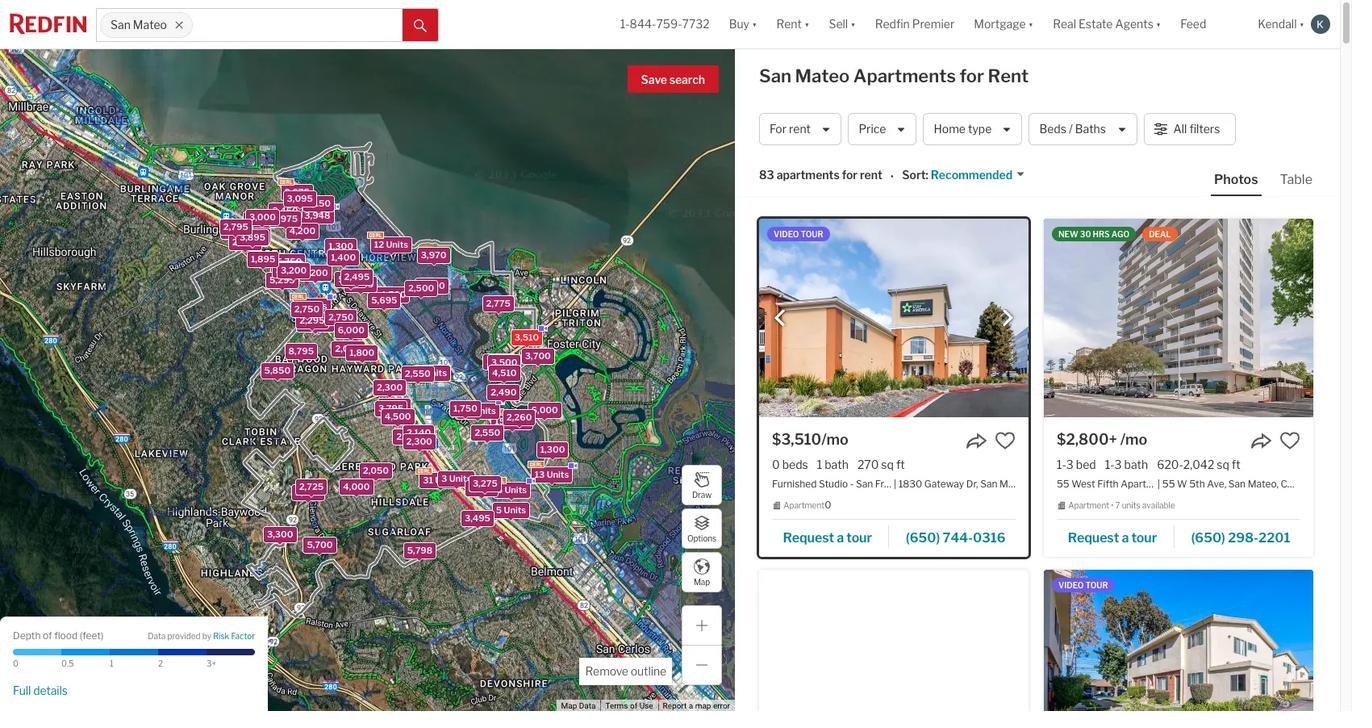 Task type: locate. For each thing, give the bounding box(es) containing it.
ca
[[1033, 478, 1047, 490], [1281, 478, 1295, 490]]

user photo image
[[1312, 15, 1331, 34]]

3 ▾ from the left
[[851, 17, 856, 31]]

| for $2,800+ /mo
[[1158, 478, 1161, 490]]

1 vertical spatial 6,000
[[531, 405, 558, 416]]

remove san mateo image
[[175, 20, 184, 30]]

None search field
[[193, 9, 403, 41]]

2 vertical spatial mateo
[[946, 478, 975, 490]]

0 vertical spatial 3 units
[[297, 301, 327, 312]]

ca left 94404
[[1033, 478, 1047, 490]]

favorite button image up the 94402
[[1280, 430, 1301, 451]]

favorite button image up sfo
[[995, 430, 1016, 451]]

for up home type button
[[960, 65, 985, 86]]

- left sfo
[[977, 478, 981, 490]]

30 left 15 in the left of the page
[[460, 405, 472, 417]]

1 horizontal spatial |
[[1158, 478, 1161, 490]]

tour down the studio
[[847, 530, 872, 545]]

deal
[[1149, 229, 1172, 239]]

1-3 bed
[[1057, 458, 1097, 471]]

units
[[1122, 501, 1141, 510]]

1 horizontal spatial of
[[630, 701, 638, 710]]

1 horizontal spatial favorite button image
[[1280, 430, 1301, 451]]

data left 'provided'
[[148, 631, 166, 641]]

2,495
[[224, 225, 249, 237], [275, 264, 301, 275], [344, 271, 370, 282]]

1- for 1-844-759-7732
[[620, 17, 630, 31]]

sq
[[882, 458, 894, 471], [1217, 458, 1230, 471]]

buy ▾ button
[[720, 0, 767, 48]]

buy ▾
[[729, 17, 757, 31]]

1 up the studio
[[817, 458, 823, 471]]

2 ca from the left
[[1281, 478, 1295, 490]]

1 horizontal spatial bath
[[1125, 458, 1149, 471]]

redfin premier
[[875, 17, 955, 31]]

of for terms
[[630, 701, 638, 710]]

1,300 up 1,400
[[328, 240, 353, 252]]

1 | from the left
[[894, 478, 897, 490]]

all filters
[[1174, 122, 1221, 136]]

1 vertical spatial 30
[[460, 405, 472, 417]]

2,975
[[272, 213, 298, 224]]

a left map
[[689, 701, 693, 710]]

beds / baths button
[[1029, 113, 1138, 145]]

| up available
[[1158, 478, 1161, 490]]

2 - from the left
[[921, 478, 925, 490]]

options
[[688, 533, 717, 543]]

(650) inside (650) 298-2201 link
[[1192, 530, 1226, 545]]

bath up 55 west fifth apartments at the bottom right
[[1125, 458, 1149, 471]]

0 up full
[[13, 659, 18, 668]]

2,300 up 3,795
[[376, 382, 402, 393]]

▾ right agents
[[1156, 17, 1162, 31]]

2 | from the left
[[1158, 478, 1161, 490]]

1 horizontal spatial tour
[[1086, 580, 1109, 590]]

mateo, right ave,
[[1248, 478, 1279, 490]]

1 (650) from the left
[[906, 530, 940, 545]]

photos button
[[1211, 171, 1277, 196]]

0 horizontal spatial ca
[[1033, 478, 1047, 490]]

apartment for $3,510
[[784, 501, 825, 510]]

2 for 2 units
[[417, 367, 423, 378]]

sort :
[[903, 168, 929, 182]]

1 apartment from the left
[[784, 501, 825, 510]]

1 horizontal spatial rent
[[860, 168, 883, 182]]

1 horizontal spatial request
[[1068, 530, 1120, 545]]

0 for 0
[[13, 659, 18, 668]]

3 up 4
[[297, 301, 303, 312]]

a for $2,800+
[[1122, 530, 1129, 545]]

2,295 up 2,400
[[382, 400, 407, 412]]

real estate agents ▾ button
[[1044, 0, 1171, 48]]

0.5
[[61, 659, 74, 668]]

2 tour from the left
[[1132, 530, 1157, 545]]

2 horizontal spatial -
[[977, 478, 981, 490]]

0 vertical spatial rent
[[789, 122, 811, 136]]

3,995
[[239, 232, 265, 243]]

1 horizontal spatial for
[[960, 65, 985, 86]]

2,795
[[223, 221, 248, 233]]

• left units
[[1112, 501, 1114, 510]]

2 /mo from the left
[[1121, 431, 1148, 448]]

▾ for sell ▾
[[851, 17, 856, 31]]

0 horizontal spatial 3 units
[[297, 301, 327, 312]]

0 vertical spatial apartments
[[854, 65, 956, 86]]

rent ▾ button
[[767, 0, 820, 48]]

request a tour
[[783, 530, 872, 545], [1068, 530, 1157, 545]]

1 horizontal spatial 2,300
[[406, 436, 432, 447]]

1 tour from the left
[[847, 530, 872, 545]]

2 apartment from the left
[[1069, 501, 1110, 510]]

5 units right 2,450
[[497, 484, 527, 496]]

2,750 up 2,000
[[328, 311, 353, 323]]

2 inside map region
[[417, 367, 423, 378]]

0 horizontal spatial 2
[[158, 659, 163, 668]]

5 right 3,495
[[496, 505, 502, 516]]

provided
[[167, 631, 201, 641]]

of
[[43, 629, 52, 641], [630, 701, 638, 710]]

0 horizontal spatial of
[[43, 629, 52, 641]]

0 vertical spatial tour
[[801, 229, 824, 239]]

7 up 8,795 at the left
[[304, 318, 309, 329]]

0 horizontal spatial video
[[774, 229, 799, 239]]

2,000
[[335, 343, 361, 354]]

3 left bed
[[1067, 458, 1074, 471]]

ft up | 55 w 5th ave, san mateo, ca 94402
[[1232, 458, 1241, 471]]

2 request a tour button from the left
[[1057, 524, 1175, 549]]

0 down the studio
[[825, 499, 832, 511]]

1 vertical spatial 3 units
[[441, 473, 471, 485]]

4,560
[[380, 289, 406, 300]]

1 right the 0.5
[[110, 659, 114, 668]]

0 vertical spatial 2,295
[[299, 314, 324, 326]]

for rent
[[770, 122, 811, 136]]

3 units up 4 units
[[297, 301, 327, 312]]

1 horizontal spatial 6,000
[[531, 405, 558, 416]]

2 horizontal spatial a
[[1122, 530, 1129, 545]]

tour down units
[[1132, 530, 1157, 545]]

55 left west
[[1057, 478, 1070, 490]]

0 horizontal spatial rent
[[777, 17, 802, 31]]

0 vertical spatial of
[[43, 629, 52, 641]]

0 vertical spatial mateo
[[133, 18, 167, 32]]

request for $3,510
[[783, 530, 835, 545]]

1 horizontal spatial request a tour
[[1068, 530, 1157, 545]]

request down apartment 0
[[783, 530, 835, 545]]

1 ▾ from the left
[[752, 17, 757, 31]]

4 ▾ from the left
[[1029, 17, 1034, 31]]

map inside map data button
[[561, 701, 577, 710]]

2 ▾ from the left
[[805, 17, 810, 31]]

0 vertical spatial 2,550
[[405, 368, 430, 379]]

1- left 759-
[[620, 17, 630, 31]]

of for depth
[[43, 629, 52, 641]]

0 horizontal spatial /mo
[[822, 431, 849, 448]]

real estate agents ▾
[[1053, 17, 1162, 31]]

buy ▾ button
[[729, 0, 757, 48]]

bath
[[825, 458, 849, 471], [1125, 458, 1149, 471]]

0 horizontal spatial 30
[[460, 405, 472, 417]]

apartments
[[777, 168, 840, 182]]

request a tour down apartment 0
[[783, 530, 872, 545]]

1 vertical spatial 5 units
[[496, 505, 526, 516]]

2 (650) from the left
[[1192, 530, 1226, 545]]

0 horizontal spatial 2,300
[[376, 382, 402, 393]]

1,400
[[331, 252, 356, 263]]

3,000
[[249, 212, 276, 223]]

rent right buy ▾
[[777, 17, 802, 31]]

2,300 down 4,500
[[406, 436, 432, 447]]

0 vertical spatial 2,300
[[376, 382, 402, 393]]

1 vertical spatial 5
[[496, 505, 502, 516]]

ca left the 94402
[[1281, 478, 1295, 490]]

31 units
[[423, 475, 457, 486]]

ft up francisco
[[897, 458, 905, 471]]

1 horizontal spatial a
[[837, 530, 844, 545]]

rent left sort at the top right of the page
[[860, 168, 883, 182]]

ft
[[897, 458, 905, 471], [1232, 458, 1241, 471]]

30 inside map region
[[460, 405, 472, 417]]

0 horizontal spatial sq
[[882, 458, 894, 471]]

0 horizontal spatial bath
[[825, 458, 849, 471]]

▾ right sell on the top right of page
[[851, 17, 856, 31]]

1 /mo from the left
[[822, 431, 849, 448]]

1 vertical spatial mateo
[[795, 65, 850, 86]]

4,500
[[384, 411, 411, 422]]

2 sq from the left
[[1217, 458, 1230, 471]]

map inside map button
[[694, 577, 710, 586]]

1 horizontal spatial 2
[[417, 367, 423, 378]]

1 vertical spatial 2
[[158, 659, 163, 668]]

0 left beds
[[772, 458, 780, 471]]

1,300 up 13 units
[[540, 444, 565, 455]]

3 right 31
[[441, 473, 447, 485]]

0 horizontal spatial 7
[[304, 318, 309, 329]]

1 request a tour button from the left
[[772, 524, 890, 549]]

2 horizontal spatial mateo
[[946, 478, 975, 490]]

mateo down sell on the top right of page
[[795, 65, 850, 86]]

7 left units
[[1116, 501, 1121, 510]]

▾
[[752, 17, 757, 31], [805, 17, 810, 31], [851, 17, 856, 31], [1029, 17, 1034, 31], [1156, 17, 1162, 31], [1300, 17, 1305, 31]]

apartments up available
[[1121, 478, 1176, 490]]

risk
[[213, 631, 229, 641]]

0 vertical spatial •
[[891, 169, 894, 183]]

san down 270 at bottom
[[856, 478, 874, 490]]

15
[[495, 416, 505, 427]]

for right the apartments
[[842, 168, 858, 182]]

55 left the w
[[1163, 478, 1176, 490]]

1 horizontal spatial 2,200
[[302, 267, 328, 279]]

2 bath from the left
[[1125, 458, 1149, 471]]

rent down mortgage ▾ dropdown button
[[988, 65, 1029, 86]]

bath up the studio
[[825, 458, 849, 471]]

1- up fifth
[[1106, 458, 1115, 471]]

a down the studio
[[837, 530, 844, 545]]

2,725
[[299, 481, 323, 493]]

0 horizontal spatial 6,000
[[338, 325, 364, 336]]

94402
[[1297, 478, 1328, 490]]

0 vertical spatial 2,200
[[232, 237, 257, 248]]

photo of 460 n humboldt st, san mateo, ca 94401 image
[[1044, 570, 1314, 711]]

/
[[1069, 122, 1073, 136]]

1 horizontal spatial 55
[[1163, 478, 1176, 490]]

1 horizontal spatial -
[[921, 478, 925, 490]]

(650) left 744- at the bottom
[[906, 530, 940, 545]]

request a tour button down apartment 0
[[772, 524, 890, 549]]

of left flood
[[43, 629, 52, 641]]

2,750
[[294, 304, 319, 315], [328, 311, 353, 323]]

san up for
[[759, 65, 792, 86]]

1 horizontal spatial 3 units
[[441, 473, 471, 485]]

2,550 down 30 units
[[474, 427, 500, 438]]

san mateo apartments for rent
[[759, 65, 1029, 86]]

mateo left sfo
[[946, 478, 975, 490]]

furnished
[[772, 478, 817, 490]]

apartment • 7 units available
[[1069, 501, 1176, 510]]

2 ft from the left
[[1232, 458, 1241, 471]]

▾ left sell on the top right of page
[[805, 17, 810, 31]]

1- for 1-3 bed
[[1057, 458, 1067, 471]]

0 vertical spatial video tour
[[774, 229, 824, 239]]

of left 'use'
[[630, 701, 638, 710]]

2
[[417, 367, 423, 378], [158, 659, 163, 668]]

0 horizontal spatial 0
[[13, 659, 18, 668]]

request a tour down the 'apartment • 7 units available'
[[1068, 530, 1157, 545]]

home type button
[[924, 113, 1023, 145]]

1 favorite button image from the left
[[995, 430, 1016, 451]]

1-844-759-7732 link
[[620, 17, 710, 31]]

apartment inside apartment 0
[[784, 501, 825, 510]]

3+
[[207, 659, 216, 668]]

photo of 55 w 5th ave, san mateo, ca 94402 image
[[1044, 219, 1314, 417]]

2,295 up 8,795 at the left
[[299, 314, 324, 326]]

home type
[[934, 122, 992, 136]]

request a tour for $2,800+
[[1068, 530, 1157, 545]]

2,775
[[486, 298, 510, 309]]

/mo up 1 bath
[[822, 431, 849, 448]]

1 horizontal spatial ft
[[1232, 458, 1241, 471]]

tour for $2,800+ /mo
[[1132, 530, 1157, 545]]

options button
[[682, 508, 722, 549]]

apartment down furnished
[[784, 501, 825, 510]]

favorite button image
[[995, 430, 1016, 451], [1280, 430, 1301, 451]]

map left 'terms'
[[561, 701, 577, 710]]

1 request a tour from the left
[[783, 530, 872, 545]]

mortgage ▾
[[974, 17, 1034, 31]]

3,948
[[304, 210, 330, 221]]

1 vertical spatial data
[[579, 701, 596, 710]]

▾ for kendall ▾
[[1300, 17, 1305, 31]]

• left sort at the top right of the page
[[891, 169, 894, 183]]

0 horizontal spatial 2,200
[[232, 237, 257, 248]]

(650) left 298-
[[1192, 530, 1226, 545]]

270 sq ft
[[858, 458, 905, 471]]

0 horizontal spatial 1
[[110, 659, 114, 668]]

0 horizontal spatial tour
[[801, 229, 824, 239]]

- right francisco
[[921, 478, 925, 490]]

1- for 1-3 bath
[[1106, 458, 1115, 471]]

0 vertical spatial 30
[[1081, 229, 1092, 239]]

1 horizontal spatial 2,295
[[382, 400, 407, 412]]

new 30 hrs ago
[[1059, 229, 1130, 239]]

apartments
[[854, 65, 956, 86], [1121, 478, 1176, 490]]

factor
[[231, 631, 255, 641]]

mateo for san mateo apartments for rent
[[795, 65, 850, 86]]

1 horizontal spatial data
[[579, 701, 596, 710]]

feed
[[1181, 17, 1207, 31]]

2 horizontal spatial 2,495
[[344, 271, 370, 282]]

3,300 up 3,695
[[246, 214, 273, 225]]

2 favorite button image from the left
[[1280, 430, 1301, 451]]

1 for 1 bath
[[817, 458, 823, 471]]

30 left 'hrs'
[[1081, 229, 1092, 239]]

(650) for $2,800+ /mo
[[1192, 530, 1226, 545]]

sq right 270 at bottom
[[882, 458, 894, 471]]

apartments down redfin premier button
[[854, 65, 956, 86]]

mateo left remove san mateo image on the top left of the page
[[133, 18, 167, 32]]

1 vertical spatial 0
[[825, 499, 832, 511]]

san left remove san mateo image on the top left of the page
[[111, 18, 131, 32]]

3,970
[[421, 249, 446, 261]]

/mo for $2,800+ /mo
[[1121, 431, 1148, 448]]

2,950
[[487, 356, 512, 367]]

1 horizontal spatial mateo
[[795, 65, 850, 86]]

sq up ave,
[[1217, 458, 1230, 471]]

1 horizontal spatial sq
[[1217, 458, 1230, 471]]

1 vertical spatial of
[[630, 701, 638, 710]]

mateo for san mateo
[[133, 18, 167, 32]]

2 request a tour from the left
[[1068, 530, 1157, 545]]

apartment down west
[[1069, 501, 1110, 510]]

terms
[[606, 701, 628, 710]]

map region
[[0, 14, 852, 711]]

6,000 down the 3,700
[[531, 405, 558, 416]]

1 horizontal spatial (650)
[[1192, 530, 1226, 545]]

tour for $3,510 /mo
[[847, 530, 872, 545]]

0 horizontal spatial 1,300
[[328, 240, 353, 252]]

▾ left user photo
[[1300, 17, 1305, 31]]

1 vertical spatial rent
[[988, 65, 1029, 86]]

1 horizontal spatial 1
[[817, 458, 823, 471]]

2,200 down 2,795
[[232, 237, 257, 248]]

0 horizontal spatial map
[[561, 701, 577, 710]]

report a map error link
[[663, 701, 730, 710]]

3 - from the left
[[977, 478, 981, 490]]

data left 'terms'
[[579, 701, 596, 710]]

0 horizontal spatial (650)
[[906, 530, 940, 545]]

request a tour button down the 'apartment • 7 units available'
[[1057, 524, 1175, 549]]

5,750
[[276, 256, 302, 267]]

1 ft from the left
[[897, 458, 905, 471]]

| left 1830
[[894, 478, 897, 490]]

map down options
[[694, 577, 710, 586]]

3,275
[[472, 478, 497, 489]]

(650) 744-0316
[[906, 530, 1006, 545]]

2 mateo, from the left
[[1248, 478, 1279, 490]]

|
[[894, 478, 897, 490], [1158, 478, 1161, 490]]

1- up 94404
[[1057, 458, 1067, 471]]

13 units
[[534, 469, 569, 480]]

2,200 right 3,250 on the left top
[[302, 267, 328, 279]]

map for map
[[694, 577, 710, 586]]

1 horizontal spatial rent
[[988, 65, 1029, 86]]

▾ right buy
[[752, 17, 757, 31]]

0 vertical spatial 2
[[417, 367, 423, 378]]

0 horizontal spatial mateo
[[133, 18, 167, 32]]

/mo up 1-3 bath
[[1121, 431, 1148, 448]]

▾ for rent ▾
[[805, 17, 810, 31]]

1 horizontal spatial tour
[[1132, 530, 1157, 545]]

rent right for
[[789, 122, 811, 136]]

0 horizontal spatial request a tour button
[[772, 524, 890, 549]]

3 units
[[297, 301, 327, 312], [441, 473, 471, 485]]

5 units right 3,495
[[496, 505, 526, 516]]

4 units
[[300, 318, 330, 330]]

0 horizontal spatial favorite button image
[[995, 430, 1016, 451]]

2,042
[[1184, 458, 1215, 471]]

6 ▾ from the left
[[1300, 17, 1305, 31]]

7 inside map region
[[304, 318, 309, 329]]

6,000
[[338, 325, 364, 336], [531, 405, 558, 416]]

0 vertical spatial map
[[694, 577, 710, 586]]

5 ▾ from the left
[[1156, 17, 1162, 31]]

mateo,
[[1000, 478, 1031, 490], [1248, 478, 1279, 490]]

mateo, right dr,
[[1000, 478, 1031, 490]]

1,800
[[349, 347, 374, 358]]

2,450
[[468, 483, 494, 494]]

0 horizontal spatial -
[[851, 478, 854, 490]]

a down the 'apartment • 7 units available'
[[1122, 530, 1129, 545]]

1 vertical spatial map
[[561, 701, 577, 710]]

0 for 0 beds
[[772, 458, 780, 471]]

1 request from the left
[[783, 530, 835, 545]]

6,000 up 2,000
[[338, 325, 364, 336]]

recommended button
[[929, 167, 1026, 183]]

3,300 left 5,700
[[267, 529, 293, 540]]

1 vertical spatial tour
[[1086, 580, 1109, 590]]

table button
[[1277, 171, 1316, 195]]

full
[[13, 683, 31, 697]]

0 vertical spatial 0
[[772, 458, 780, 471]]

2 request from the left
[[1068, 530, 1120, 545]]

5 right 2,450
[[497, 484, 503, 496]]

2,750 up 4
[[294, 304, 319, 315]]

full details button
[[13, 683, 68, 698]]

- right the studio
[[851, 478, 854, 490]]

1 55 from the left
[[1057, 478, 1070, 490]]

rent inside dropdown button
[[777, 17, 802, 31]]

2 55 from the left
[[1163, 478, 1176, 490]]

1 horizontal spatial 7
[[1116, 501, 1121, 510]]

0 horizontal spatial video tour
[[774, 229, 824, 239]]

risk factor link
[[213, 631, 255, 642]]

0 horizontal spatial 1-
[[620, 17, 630, 31]]



Task type: vqa. For each thing, say whether or not it's contained in the screenshot.
r
no



Task type: describe. For each thing, give the bounding box(es) containing it.
dr,
[[967, 478, 979, 490]]

(
[[80, 629, 82, 641]]

0 horizontal spatial 2,550
[[405, 368, 430, 379]]

save search
[[641, 73, 705, 86]]

1 vertical spatial 2,295
[[382, 400, 407, 412]]

0 vertical spatial 5
[[497, 484, 503, 496]]

draw
[[692, 490, 712, 499]]

bed
[[1077, 458, 1097, 471]]

2,260
[[506, 412, 532, 423]]

4,510
[[492, 367, 517, 378]]

save search button
[[628, 65, 719, 93]]

0 horizontal spatial 2,295
[[299, 314, 324, 326]]

1 vertical spatial 2,300
[[406, 436, 432, 447]]

data inside button
[[579, 701, 596, 710]]

favorite button checkbox
[[995, 430, 1016, 451]]

1 ca from the left
[[1033, 478, 1047, 490]]

estate
[[1079, 17, 1113, 31]]

depth
[[13, 629, 41, 641]]

1 mateo, from the left
[[1000, 478, 1031, 490]]

5,295
[[269, 274, 295, 286]]

san right dr,
[[981, 478, 998, 490]]

1 vertical spatial 3,300
[[267, 529, 293, 540]]

ago
[[1112, 229, 1130, 239]]

:
[[926, 168, 929, 182]]

feed button
[[1171, 0, 1249, 48]]

favorite button checkbox
[[1280, 430, 1301, 451]]

759-
[[657, 17, 682, 31]]

1 horizontal spatial video tour
[[1059, 580, 1109, 590]]

2 units
[[417, 367, 447, 378]]

▾ for buy ▾
[[752, 17, 757, 31]]

next button image
[[1000, 310, 1016, 326]]

studio
[[819, 478, 849, 490]]

submit search image
[[414, 19, 427, 32]]

5,798
[[407, 545, 432, 556]]

1-3 bath
[[1106, 458, 1149, 471]]

gateway
[[925, 478, 965, 490]]

mortgage
[[974, 17, 1026, 31]]

2 for 2
[[158, 659, 163, 668]]

| 55 w 5th ave, san mateo, ca 94402
[[1158, 478, 1328, 490]]

$3,510
[[772, 431, 822, 448]]

by
[[202, 631, 211, 641]]

previous button image
[[772, 310, 789, 326]]

redfin premier button
[[866, 0, 965, 48]]

2,490
[[491, 387, 516, 398]]

844-
[[630, 17, 657, 31]]

0 horizontal spatial apartments
[[854, 65, 956, 86]]

2,675
[[284, 186, 309, 197]]

new
[[1059, 229, 1079, 239]]

san right 1830
[[927, 478, 944, 490]]

photo of 1830 gateway dr, san mateo, ca 94404 image
[[759, 219, 1029, 417]]

1 vertical spatial 7
[[1116, 501, 1121, 510]]

12 units
[[374, 239, 408, 250]]

0 horizontal spatial 2,495
[[224, 225, 249, 237]]

sfo
[[983, 478, 1002, 490]]

feet
[[82, 629, 101, 641]]

for inside 83 apartments for rent •
[[842, 168, 858, 182]]

hrs
[[1093, 229, 1110, 239]]

0 horizontal spatial 2,750
[[294, 304, 319, 315]]

map button
[[682, 552, 722, 592]]

all filters button
[[1144, 113, 1236, 145]]

francisco
[[876, 478, 919, 490]]

1 horizontal spatial 2,495
[[275, 264, 301, 275]]

rent ▾ button
[[777, 0, 810, 48]]

3,395
[[236, 230, 261, 242]]

12
[[374, 239, 384, 250]]

5,510
[[338, 273, 363, 285]]

remove outline
[[586, 664, 667, 678]]

1 horizontal spatial 1,300
[[540, 444, 565, 455]]

apartment for $2,800+
[[1069, 501, 1110, 510]]

5,695
[[371, 294, 397, 306]]

beds
[[783, 458, 808, 471]]

google image
[[4, 690, 57, 711]]

rent inside button
[[789, 122, 811, 136]]

83 apartments for rent •
[[759, 168, 894, 183]]

mortgage ▾ button
[[974, 0, 1034, 48]]

apartment 0
[[784, 499, 832, 511]]

2 horizontal spatial 0
[[825, 499, 832, 511]]

request a tour for $3,510
[[783, 530, 872, 545]]

13
[[534, 469, 545, 480]]

beds
[[1040, 122, 1067, 136]]

draw button
[[682, 465, 722, 505]]

flood
[[54, 629, 78, 641]]

5th
[[1190, 478, 1206, 490]]

for
[[770, 122, 787, 136]]

1 horizontal spatial video
[[1059, 580, 1084, 590]]

2201
[[1259, 530, 1291, 545]]

sell ▾ button
[[820, 0, 866, 48]]

3,895
[[239, 232, 265, 243]]

3,450
[[272, 205, 298, 216]]

3,495
[[464, 513, 490, 524]]

| for $3,510 /mo
[[894, 478, 897, 490]]

map data button
[[561, 701, 596, 711]]

5,850
[[264, 365, 290, 376]]

home
[[934, 122, 966, 136]]

1 bath from the left
[[825, 458, 849, 471]]

terms of use
[[606, 701, 653, 710]]

▾ for mortgage ▾
[[1029, 17, 1034, 31]]

1 horizontal spatial apartments
[[1121, 478, 1176, 490]]

1,750
[[453, 402, 477, 414]]

rent inside 83 apartments for rent •
[[860, 168, 883, 182]]

31
[[423, 475, 433, 486]]

/mo for $3,510 /mo
[[822, 431, 849, 448]]

beds / baths
[[1040, 122, 1106, 136]]

fifth
[[1098, 478, 1119, 490]]

favorite button image for $3,510 /mo
[[995, 430, 1016, 451]]

1 - from the left
[[851, 478, 854, 490]]

1 horizontal spatial 2,550
[[474, 427, 500, 438]]

0 vertical spatial data
[[148, 631, 166, 641]]

0 horizontal spatial a
[[689, 701, 693, 710]]

3,795
[[378, 403, 403, 414]]

3 up 55 west fifth apartments at the bottom right
[[1115, 458, 1122, 471]]

photos
[[1215, 172, 1259, 187]]

recommended
[[931, 168, 1013, 182]]

sell
[[829, 17, 848, 31]]

0 vertical spatial 6,000
[[338, 325, 364, 336]]

favorite button image for $2,800+ /mo
[[1280, 430, 1301, 451]]

san right ave,
[[1229, 478, 1246, 490]]

• inside 83 apartments for rent •
[[891, 169, 894, 183]]

1 sq from the left
[[882, 458, 894, 471]]

a for $3,510
[[837, 530, 844, 545]]

(650) for $3,510 /mo
[[906, 530, 940, 545]]

620-2,042 sq ft
[[1158, 458, 1241, 471]]

0 vertical spatial 5 units
[[497, 484, 527, 496]]

depth of flood ( feet )
[[13, 629, 104, 641]]

price button
[[849, 113, 917, 145]]

rent ▾
[[777, 17, 810, 31]]

620-
[[1158, 458, 1184, 471]]

0 vertical spatial 1,300
[[328, 240, 353, 252]]

map for map data
[[561, 701, 577, 710]]

request a tour button for $2,800+
[[1057, 524, 1175, 549]]

sell ▾
[[829, 17, 856, 31]]

use
[[640, 701, 653, 710]]

remove outline button
[[580, 658, 672, 685]]

request for $2,800+
[[1068, 530, 1120, 545]]

1 vertical spatial 2,200
[[302, 267, 328, 279]]

request a tour button for $3,510
[[772, 524, 890, 549]]

)
[[101, 629, 104, 641]]

1 for 1
[[110, 659, 114, 668]]

1 vertical spatial •
[[1112, 501, 1114, 510]]

1 horizontal spatial 2,750
[[328, 311, 353, 323]]

report
[[663, 701, 687, 710]]

0 vertical spatial 3,300
[[246, 214, 273, 225]]



